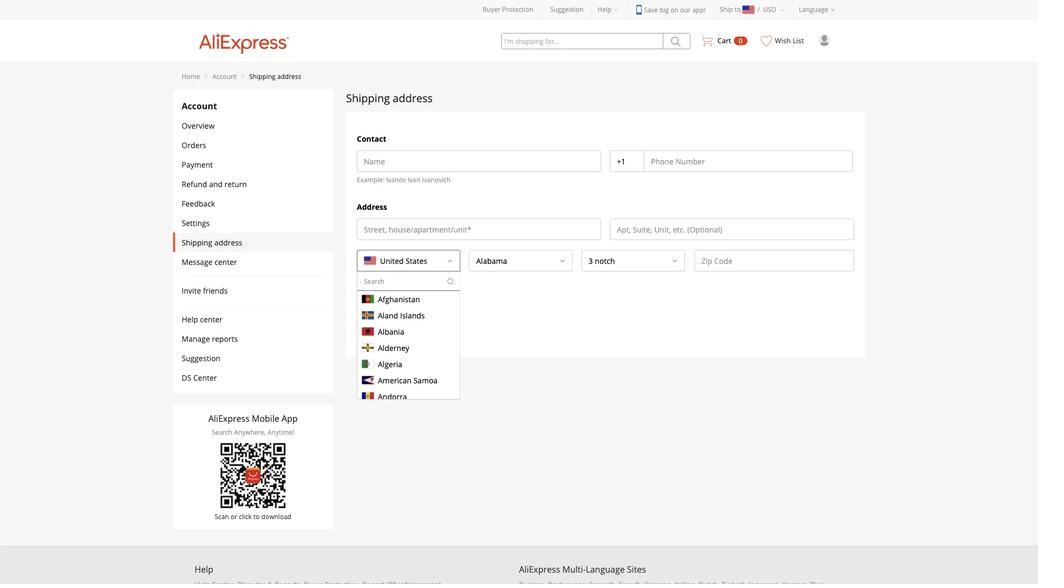 Task type: describe. For each thing, give the bounding box(es) containing it.
buyer
[[483, 5, 501, 14]]

+1 field
[[611, 151, 645, 172]]

Search field
[[421, 251, 434, 271]]

states
[[406, 256, 428, 266]]

arrow down image for 3 notch
[[672, 258, 679, 264]]

3 notch
[[589, 256, 615, 266]]

0 vertical spatial address
[[277, 72, 301, 81]]

american samoa
[[378, 375, 438, 385]]

0 vertical spatial account
[[213, 72, 237, 81]]

1 > from the left
[[205, 72, 208, 81]]

click
[[239, 512, 252, 521]]

2 > from the left
[[241, 72, 245, 81]]

usd
[[764, 5, 777, 14]]

address
[[357, 202, 387, 212]]

account link
[[213, 72, 237, 81]]

/
[[758, 5, 761, 14]]

message
[[182, 257, 213, 267]]

list
[[793, 36, 805, 45]]

app!
[[693, 5, 706, 14]]

friends
[[203, 285, 228, 296]]

big
[[660, 5, 669, 14]]

0 horizontal spatial shipping address
[[182, 237, 243, 248]]

download
[[261, 512, 292, 521]]

alderney
[[378, 343, 410, 353]]

multi-
[[563, 564, 586, 575]]

aliexpress for aliexpress mobile app search anywhere, anytime!
[[209, 413, 250, 424]]

ivanov
[[386, 175, 406, 184]]

refund and return
[[182, 179, 247, 189]]

anytime!
[[268, 428, 294, 437]]

american
[[378, 375, 412, 385]]

return
[[225, 179, 247, 189]]

1 vertical spatial address
[[393, 90, 433, 105]]

0 horizontal spatial to
[[254, 512, 260, 521]]

0 horizontal spatial suggestion
[[182, 353, 221, 363]]

wish list link
[[756, 19, 810, 55]]

language link
[[794, 0, 844, 19]]

aliexpress mobile app search anywhere, anytime!
[[209, 413, 298, 437]]

samoa
[[414, 375, 438, 385]]

ship to
[[720, 5, 741, 14]]

save big on our app!
[[644, 5, 706, 14]]

home > account > shipping address
[[182, 72, 301, 81]]

center
[[193, 373, 217, 383]]

1 vertical spatial account
[[182, 100, 217, 112]]

0 vertical spatial suggestion
[[551, 5, 584, 14]]

search
[[212, 428, 232, 437]]

scan or click to download
[[215, 512, 292, 521]]

andorra
[[378, 391, 407, 402]]

afghanistan
[[378, 294, 420, 304]]

save big on our app! link
[[636, 5, 706, 15]]

feedback
[[182, 198, 215, 209]]

reports
[[212, 334, 238, 344]]

anywhere,
[[234, 428, 266, 437]]

0 vertical spatial help
[[598, 5, 612, 14]]

cart
[[718, 36, 732, 45]]

example: ivanov ivan ivanovich
[[357, 175, 451, 184]]

united
[[380, 256, 404, 266]]

sites
[[628, 564, 646, 575]]

invite
[[182, 285, 201, 296]]

buyer protection
[[483, 5, 534, 14]]

1 horizontal spatial to
[[735, 5, 741, 14]]

ivan
[[408, 175, 421, 184]]

settings
[[182, 218, 210, 228]]

1 horizontal spatial language
[[800, 5, 829, 14]]

set as default
[[372, 299, 420, 310]]

albania
[[378, 326, 405, 337]]

united states
[[380, 256, 428, 266]]

Zip Code field
[[695, 251, 854, 271]]

2 horizontal spatial shipping
[[346, 90, 390, 105]]



Task type: vqa. For each thing, say whether or not it's contained in the screenshot.
Help
yes



Task type: locate. For each thing, give the bounding box(es) containing it.
save for save big on our app!
[[644, 5, 659, 14]]

2 vertical spatial address
[[214, 237, 243, 248]]

center up the manage reports
[[200, 314, 223, 324]]

account
[[213, 72, 237, 81], [182, 100, 217, 112]]

2 horizontal spatial address
[[393, 90, 433, 105]]

> right home link
[[205, 72, 208, 81]]

0 vertical spatial save
[[644, 5, 659, 14]]

to right the ship
[[735, 5, 741, 14]]

suggestion
[[551, 5, 584, 14], [182, 353, 221, 363]]

Apt, Suite, Unit, etc. (Optional)
 field
[[611, 219, 854, 240]]

app
[[282, 413, 298, 424]]

arrow down image
[[447, 258, 454, 264], [560, 258, 566, 264], [672, 258, 679, 264]]

1 horizontal spatial suggestion
[[551, 5, 584, 14]]

0 horizontal spatial language
[[586, 564, 625, 575]]

aliexpress for aliexpress multi-language sites
[[519, 564, 561, 575]]

save left big
[[644, 5, 659, 14]]

2 vertical spatial help
[[195, 564, 214, 575]]

aliexpress inside aliexpress mobile app search anywhere, anytime!
[[209, 413, 250, 424]]

1 vertical spatial center
[[200, 314, 223, 324]]

shipping address up contact
[[346, 90, 433, 105]]

notch
[[595, 256, 615, 266]]

scan or click to download link
[[209, 443, 298, 521]]

0 vertical spatial center
[[215, 257, 237, 267]]

aland islands
[[378, 310, 425, 320]]

suggestion up ds center
[[182, 353, 221, 363]]

set
[[372, 299, 383, 310]]

center for message center
[[215, 257, 237, 267]]

Street, house/apartment/unit* field
[[358, 219, 601, 240]]

save up the alderney
[[379, 332, 396, 342]]

I'm shopping for... text field
[[502, 33, 664, 49]]

0 horizontal spatial save
[[379, 332, 396, 342]]

1 horizontal spatial >
[[241, 72, 245, 81]]

home link
[[182, 72, 200, 81]]

shipping address up 'message center'
[[182, 237, 243, 248]]

ship
[[720, 5, 733, 14]]

center right message
[[215, 257, 237, 267]]

0 horizontal spatial aliexpress
[[209, 413, 250, 424]]

to
[[735, 5, 741, 14], [254, 512, 260, 521]]

0 vertical spatial language
[[800, 5, 829, 14]]

wish list
[[775, 36, 805, 45]]

0 horizontal spatial >
[[205, 72, 208, 81]]

shipping up message
[[182, 237, 213, 248]]

or
[[231, 512, 237, 521]]

orders
[[182, 140, 206, 150]]

>
[[205, 72, 208, 81], [241, 72, 245, 81]]

搜索 field
[[358, 272, 447, 290]]

algeria
[[378, 359, 403, 369]]

3 arrow down image from the left
[[672, 258, 679, 264]]

arrow down image for alabama
[[560, 258, 566, 264]]

default
[[395, 299, 420, 310]]

0 vertical spatial shipping
[[249, 72, 276, 81]]

aland
[[378, 310, 398, 320]]

aliexpress up search
[[209, 413, 250, 424]]

save inside save big on our app! link
[[644, 5, 659, 14]]

address
[[277, 72, 301, 81], [393, 90, 433, 105], [214, 237, 243, 248]]

language left sites on the bottom of page
[[586, 564, 625, 575]]

as
[[385, 299, 393, 310]]

to right click
[[254, 512, 260, 521]]

manage
[[182, 334, 210, 344]]

0 vertical spatial shipping address
[[346, 90, 433, 105]]

save inside save button
[[379, 332, 396, 342]]

ds
[[182, 373, 191, 383]]

on
[[671, 5, 679, 14]]

example:
[[357, 175, 385, 184]]

contact
[[357, 133, 387, 144]]

shipping right account "link"
[[249, 72, 276, 81]]

/ usd
[[758, 5, 777, 14]]

1 vertical spatial save
[[379, 332, 396, 342]]

ivanovich
[[422, 175, 451, 184]]

message center
[[182, 257, 237, 267]]

> right account "link"
[[241, 72, 245, 81]]

language up 'list'
[[800, 5, 829, 14]]

and
[[209, 179, 223, 189]]

home
[[182, 72, 200, 81]]

1 vertical spatial aliexpress
[[519, 564, 561, 575]]

aliexpress left multi-
[[519, 564, 561, 575]]

0 horizontal spatial shipping
[[182, 237, 213, 248]]

ds center
[[182, 373, 217, 383]]

suggestion link
[[551, 5, 584, 14]]

1 arrow down image from the left
[[447, 258, 454, 264]]

suggestion up i'm shopping for... text field
[[551, 5, 584, 14]]

0 horizontal spatial arrow down image
[[447, 258, 454, 264]]

account up overview
[[182, 100, 217, 112]]

1 vertical spatial language
[[586, 564, 625, 575]]

our
[[681, 5, 691, 14]]

1 vertical spatial help
[[182, 314, 198, 324]]

2 horizontal spatial arrow down image
[[672, 258, 679, 264]]

3
[[589, 256, 593, 266]]

alabama
[[477, 256, 508, 266]]

account right home
[[213, 72, 237, 81]]

0 horizontal spatial address
[[214, 237, 243, 248]]

buyer protection link
[[483, 5, 534, 14]]

help center
[[182, 314, 223, 324]]

shipping
[[249, 72, 276, 81], [346, 90, 390, 105], [182, 237, 213, 248]]

wish
[[775, 36, 791, 45]]

manage reports
[[182, 334, 238, 344]]

overview
[[182, 120, 215, 131]]

shipping address
[[346, 90, 433, 105], [182, 237, 243, 248]]

0 vertical spatial aliexpress
[[209, 413, 250, 424]]

aliexpress multi-language sites
[[519, 564, 646, 575]]

aliexpress
[[209, 413, 250, 424], [519, 564, 561, 575]]

1 horizontal spatial shipping
[[249, 72, 276, 81]]

1 horizontal spatial shipping address
[[346, 90, 433, 105]]

invite friends
[[182, 285, 228, 296]]

1 vertical spatial suggestion
[[182, 353, 221, 363]]

0 vertical spatial to
[[735, 5, 741, 14]]

1 horizontal spatial aliexpress
[[519, 564, 561, 575]]

scan
[[215, 512, 229, 521]]

2 vertical spatial shipping
[[182, 237, 213, 248]]

None submit
[[664, 33, 691, 49]]

payment
[[182, 159, 213, 170]]

Phone Number field
[[645, 151, 853, 172]]

save for save
[[379, 332, 396, 342]]

islands
[[400, 310, 425, 320]]

center
[[215, 257, 237, 267], [200, 314, 223, 324]]

refund
[[182, 179, 207, 189]]

help
[[598, 5, 612, 14], [182, 314, 198, 324], [195, 564, 214, 575]]

Name field
[[358, 151, 601, 172]]

1 horizontal spatial address
[[277, 72, 301, 81]]

protection
[[502, 5, 534, 14]]

1 horizontal spatial arrow down image
[[560, 258, 566, 264]]

0
[[739, 36, 743, 45]]

mobile
[[252, 413, 280, 424]]

language
[[800, 5, 829, 14], [586, 564, 625, 575]]

1 horizontal spatial save
[[644, 5, 659, 14]]

shipping up contact
[[346, 90, 390, 105]]

2 arrow down image from the left
[[560, 258, 566, 264]]

1 vertical spatial shipping
[[346, 90, 390, 105]]

center for help center
[[200, 314, 223, 324]]

save button
[[357, 327, 418, 347]]

shipping address link
[[249, 72, 301, 81]]

1 vertical spatial to
[[254, 512, 260, 521]]

1 vertical spatial shipping address
[[182, 237, 243, 248]]



